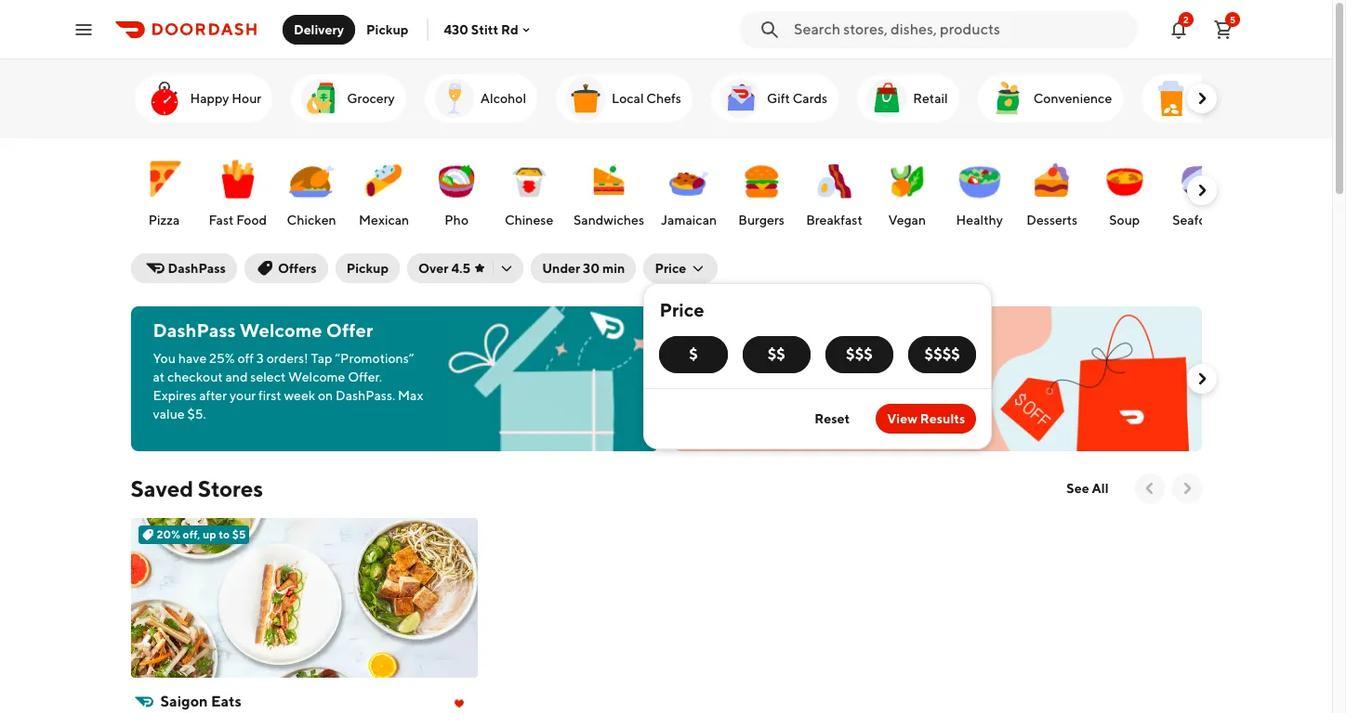 Task type: describe. For each thing, give the bounding box(es) containing it.
vegan
[[888, 213, 926, 228]]

select
[[250, 370, 286, 385]]

you
[[153, 351, 176, 366]]

chinese
[[505, 213, 553, 228]]

5 button
[[1205, 11, 1242, 48]]

1 vertical spatial pickup button
[[335, 254, 400, 284]]

1 vertical spatial pickup
[[346, 261, 389, 276]]

stitt
[[471, 22, 498, 37]]

25%
[[209, 351, 235, 366]]

saved
[[131, 476, 193, 502]]

dashpass welcome offer
[[153, 320, 373, 341]]

offers button
[[244, 254, 328, 284]]

first inside enjoy a $0 delivery fee on your first order.
[[696, 342, 731, 363]]

view
[[887, 412, 917, 427]]

over 4.5
[[418, 261, 470, 276]]

happy hour
[[190, 91, 261, 106]]

previous button of carousel image
[[1140, 480, 1159, 498]]

$$$$ button
[[908, 337, 976, 374]]

430 stitt rd
[[444, 22, 518, 37]]

Store search: begin typing to search for stores available on DoorDash text field
[[794, 19, 1127, 40]]

under 30 min
[[542, 261, 625, 276]]

1 vertical spatial price
[[659, 299, 704, 321]]

orders!
[[266, 351, 308, 366]]

$ button
[[659, 337, 728, 374]]

welcome inside "you have 25% off 3 orders! tap "promotions" at checkout and select welcome offer. expires after your first week on dashpass. max value $5."
[[288, 370, 345, 385]]

expires
[[153, 389, 197, 403]]

enjoy
[[696, 320, 745, 341]]

pizza
[[148, 213, 180, 228]]

reset
[[815, 412, 850, 427]]

$5 subtotal minimum required.
[[696, 374, 877, 389]]

1 vertical spatial next button of carousel image
[[1177, 480, 1196, 498]]

results
[[920, 412, 965, 427]]

cards
[[793, 91, 828, 106]]

max
[[398, 389, 423, 403]]

$$
[[768, 346, 785, 363]]

430 stitt rd button
[[444, 22, 533, 37]]

open menu image
[[73, 18, 95, 40]]

offer.
[[348, 370, 382, 385]]

off
[[237, 351, 254, 366]]

on inside "you have 25% off 3 orders! tap "promotions" at checkout and select welcome offer. expires after your first week on dashpass. max value $5."
[[318, 389, 333, 403]]

grocery link
[[291, 74, 406, 123]]

enjoy a $0 delivery fee on your first order.
[[696, 320, 960, 363]]

4.5
[[451, 261, 470, 276]]

happy hour link
[[134, 74, 273, 123]]

$
[[689, 346, 698, 363]]

0 vertical spatial pickup
[[366, 22, 408, 37]]

dashpass button
[[131, 254, 237, 284]]

price inside button
[[655, 261, 686, 276]]

convenience image
[[985, 76, 1030, 121]]

gift cards link
[[711, 74, 839, 123]]

1 next button of carousel image from the top
[[1192, 89, 1211, 108]]

reset button
[[803, 404, 861, 434]]

at
[[153, 370, 165, 385]]

all
[[1092, 482, 1109, 496]]

hour
[[232, 91, 261, 106]]

0 vertical spatial pickup button
[[355, 14, 420, 44]]

30
[[583, 261, 600, 276]]

under
[[542, 261, 580, 276]]

soup
[[1109, 213, 1140, 228]]

2
[[1183, 13, 1189, 25]]

saigon
[[160, 693, 208, 711]]

jamaican
[[661, 213, 717, 228]]

retail
[[913, 91, 948, 106]]

under 30 min button
[[531, 254, 636, 284]]

your inside "you have 25% off 3 orders! tap "promotions" at checkout and select welcome offer. expires after your first week on dashpass. max value $5."
[[229, 389, 256, 403]]

see all
[[1067, 482, 1109, 496]]

view results button
[[876, 404, 976, 434]]

0 vertical spatial next button of carousel image
[[1192, 181, 1211, 200]]

happy
[[190, 91, 229, 106]]

delivery
[[294, 22, 344, 37]]

1 horizontal spatial $5
[[696, 374, 712, 389]]

$$$ button
[[825, 337, 893, 374]]

alcohol link
[[425, 74, 537, 123]]

seafood
[[1172, 213, 1222, 228]]

saved stores link
[[131, 474, 263, 504]]

see all link
[[1055, 474, 1120, 504]]

min
[[602, 261, 625, 276]]

delivery button
[[283, 14, 355, 44]]



Task type: locate. For each thing, give the bounding box(es) containing it.
pickup right delivery button
[[366, 22, 408, 37]]

0 vertical spatial your
[[921, 320, 960, 341]]

430
[[444, 22, 468, 37]]

offers
[[278, 261, 317, 276]]

price button
[[644, 254, 718, 284]]

0 horizontal spatial on
[[318, 389, 333, 403]]

pickup button down mexican
[[335, 254, 400, 284]]

pickup button right delivery at left top
[[355, 14, 420, 44]]

over
[[418, 261, 449, 276]]

your down "and" at left bottom
[[229, 389, 256, 403]]

and
[[225, 370, 248, 385]]

1 vertical spatial first
[[258, 389, 281, 403]]

fast food
[[209, 213, 267, 228]]

desserts
[[1027, 213, 1078, 228]]

to
[[219, 528, 230, 542]]

price
[[655, 261, 686, 276], [659, 299, 704, 321]]

first down select on the bottom left
[[258, 389, 281, 403]]

required.
[[823, 374, 877, 389]]

your inside enjoy a $0 delivery fee on your first order.
[[921, 320, 960, 341]]

over 4.5 button
[[407, 254, 523, 284]]

20% off, up to $5
[[157, 528, 246, 542]]

happy hour image
[[142, 76, 186, 121]]

$5 down the $
[[696, 374, 712, 389]]

on right fee
[[895, 320, 917, 341]]

first down enjoy
[[696, 342, 731, 363]]

"promotions"
[[335, 351, 414, 366]]

dashpass up have
[[153, 320, 236, 341]]

welcome
[[240, 320, 322, 341], [288, 370, 345, 385]]

2 next button of carousel image from the top
[[1192, 370, 1211, 389]]

local chefs image
[[563, 76, 608, 121]]

0 vertical spatial first
[[696, 342, 731, 363]]

$5 right to
[[232, 528, 246, 542]]

1 vertical spatial dashpass
[[153, 320, 236, 341]]

pickup button
[[355, 14, 420, 44], [335, 254, 400, 284]]

health image
[[1149, 76, 1194, 121]]

chefs
[[646, 91, 681, 106]]

next button of carousel image
[[1192, 181, 1211, 200], [1177, 480, 1196, 498]]

offer
[[326, 320, 373, 341]]

your up the $$$$
[[921, 320, 960, 341]]

next button of carousel image right previous button of carousel image
[[1177, 480, 1196, 498]]

order.
[[734, 342, 785, 363]]

off,
[[183, 528, 200, 542]]

1 horizontal spatial your
[[921, 320, 960, 341]]

grocery
[[347, 91, 395, 106]]

mexican
[[359, 213, 409, 228]]

1 vertical spatial $5
[[232, 528, 246, 542]]

convenience link
[[978, 74, 1123, 123]]

gift cards
[[767, 91, 828, 106]]

pho
[[445, 213, 469, 228]]

rd
[[501, 22, 518, 37]]

first inside "you have 25% off 3 orders! tap "promotions" at checkout and select welcome offer. expires after your first week on dashpass. max value $5."
[[258, 389, 281, 403]]

dashpass down fast
[[168, 261, 226, 276]]

sandwiches
[[574, 213, 644, 228]]

next button of carousel image
[[1192, 89, 1211, 108], [1192, 370, 1211, 389]]

dashpass inside button
[[168, 261, 226, 276]]

retail link
[[857, 74, 959, 123]]

breakfast
[[806, 213, 862, 228]]

on right the week at the left bottom
[[318, 389, 333, 403]]

local
[[612, 91, 644, 106]]

checkout
[[167, 370, 223, 385]]

$$ button
[[742, 337, 810, 374]]

dashpass for dashpass welcome offer
[[153, 320, 236, 341]]

3
[[256, 351, 264, 366]]

health link
[[1142, 74, 1249, 123]]

grocery image
[[299, 76, 343, 121]]

subtotal
[[714, 374, 763, 389]]

after
[[199, 389, 227, 403]]

burgers
[[738, 213, 785, 228]]

delivery
[[791, 320, 860, 341]]

on inside enjoy a $0 delivery fee on your first order.
[[895, 320, 917, 341]]

a
[[749, 320, 759, 341]]

$5.
[[187, 407, 206, 422]]

stores
[[198, 476, 263, 502]]

0 horizontal spatial $5
[[232, 528, 246, 542]]

price down price button
[[659, 299, 704, 321]]

$0
[[763, 320, 787, 341]]

next button of carousel image up seafood
[[1192, 181, 1211, 200]]

welcome down tap
[[288, 370, 345, 385]]

1 horizontal spatial on
[[895, 320, 917, 341]]

local chefs link
[[556, 74, 692, 123]]

fast
[[209, 213, 234, 228]]

20%
[[157, 528, 180, 542]]

0 vertical spatial on
[[895, 320, 917, 341]]

pickup down mexican
[[346, 261, 389, 276]]

saigon eats link
[[131, 690, 478, 714]]

health
[[1198, 91, 1238, 106]]

saigon eats
[[160, 693, 242, 711]]

value
[[153, 407, 185, 422]]

0 vertical spatial welcome
[[240, 320, 322, 341]]

0 vertical spatial next button of carousel image
[[1192, 89, 1211, 108]]

saved stores
[[131, 476, 263, 502]]

tap
[[311, 351, 332, 366]]

eats
[[211, 693, 242, 711]]

gift cards image
[[719, 76, 763, 121]]

alcohol
[[480, 91, 526, 106]]

convenience
[[1033, 91, 1112, 106]]

minimum
[[765, 374, 821, 389]]

1 vertical spatial welcome
[[288, 370, 345, 385]]

local chefs
[[612, 91, 681, 106]]

dashpass.
[[336, 389, 395, 403]]

welcome up orders!
[[240, 320, 322, 341]]

0 vertical spatial dashpass
[[168, 261, 226, 276]]

2 items, open order cart image
[[1212, 18, 1234, 40]]

1 horizontal spatial first
[[696, 342, 731, 363]]

up
[[203, 528, 216, 542]]

alcohol image
[[432, 76, 477, 121]]

price down jamaican
[[655, 261, 686, 276]]

pickup
[[366, 22, 408, 37], [346, 261, 389, 276]]

dashpass
[[168, 261, 226, 276], [153, 320, 236, 341]]

$$$$
[[925, 346, 960, 363]]

0 vertical spatial price
[[655, 261, 686, 276]]

retail image
[[865, 76, 909, 121]]

0 horizontal spatial first
[[258, 389, 281, 403]]

$$$
[[846, 346, 873, 363]]

1 vertical spatial on
[[318, 389, 333, 403]]

you have 25% off 3 orders! tap "promotions" at checkout and select welcome offer. expires after your first week on dashpass. max value $5.
[[153, 351, 423, 422]]

1 vertical spatial next button of carousel image
[[1192, 370, 1211, 389]]

see
[[1067, 482, 1089, 496]]

dashpass for dashpass
[[168, 261, 226, 276]]

notification bell image
[[1168, 18, 1190, 40]]

1 vertical spatial your
[[229, 389, 256, 403]]

have
[[178, 351, 207, 366]]

5
[[1230, 13, 1236, 25]]

0 vertical spatial $5
[[696, 374, 712, 389]]

0 horizontal spatial your
[[229, 389, 256, 403]]



Task type: vqa. For each thing, say whether or not it's contained in the screenshot.
Help
no



